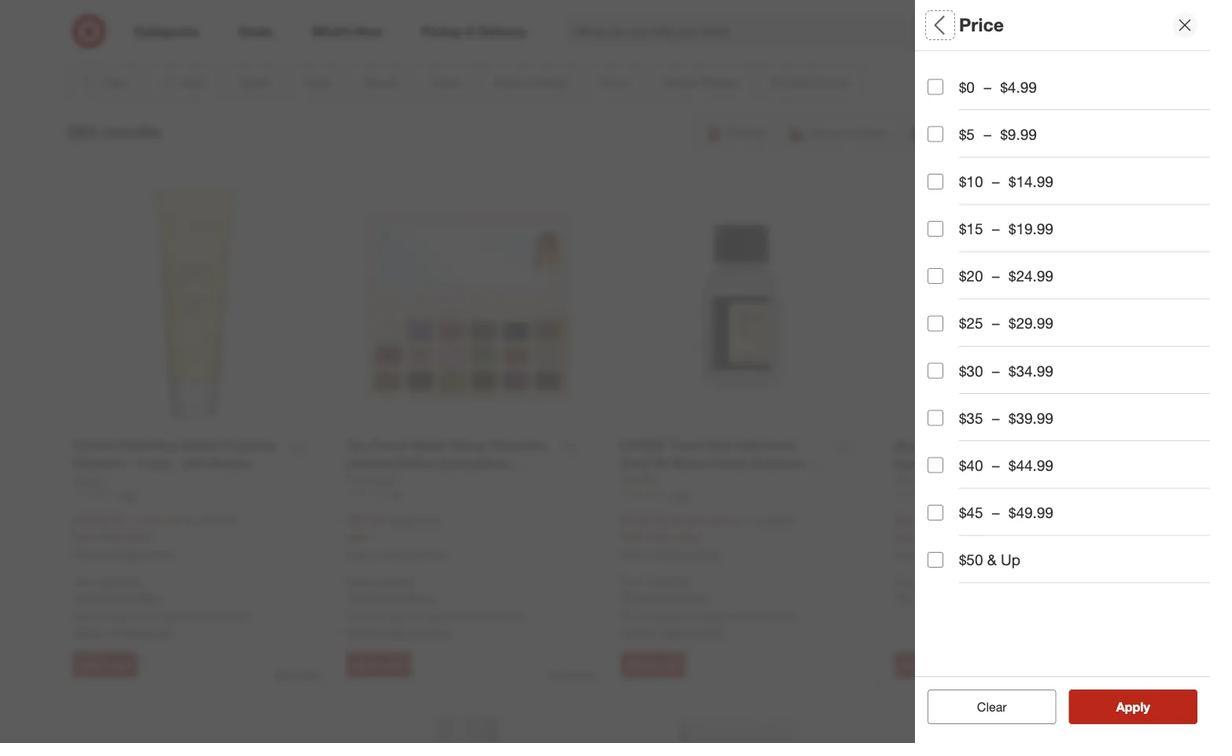 Task type: locate. For each thing, give the bounding box(es) containing it.
0 horizontal spatial )
[[178, 514, 181, 528]]

2 horizontal spatial south
[[733, 610, 762, 624]]

1 horizontal spatial south
[[459, 610, 489, 624]]

3 lamar from the left
[[766, 610, 797, 624]]

check for $24.00
[[73, 626, 105, 640]]

free inside free shipping * * exclusions apply.
[[894, 576, 916, 590]]

austin
[[152, 610, 182, 624], [426, 610, 456, 624], [700, 610, 730, 624]]

apply. inside free shipping * * exclusions apply.
[[954, 592, 984, 606]]

anastasia
[[928, 192, 976, 206]]

price right all
[[959, 14, 1004, 36]]

0 horizontal spatial results
[[102, 121, 161, 143]]

2 south from the left
[[459, 610, 489, 624]]

today inside $3.50 - $8.40 sale ends today when purchased online
[[946, 531, 974, 545]]

free left benefit
[[894, 576, 916, 590]]

clear for clear
[[977, 700, 1007, 715]]

0 horizontal spatial ends
[[97, 530, 122, 544]]

today down the $5.71 in the left bottom of the page
[[125, 530, 153, 544]]

) down 865 link at the left of page
[[178, 514, 181, 528]]

exclusions
[[77, 592, 129, 605], [351, 592, 403, 605], [624, 592, 677, 605], [898, 592, 951, 606]]

sale down "$3.50"
[[894, 531, 916, 545]]

beige;
[[928, 247, 959, 261]]

) down 1997 link
[[742, 514, 745, 528]]

2 ( from the left
[[654, 514, 657, 528]]

1 vertical spatial price
[[928, 343, 965, 361]]

( inside '$24.00 ( $5.71 /ounce ) reg $30.00 sale ends today when purchased online'
[[114, 514, 117, 528]]

( right $24.00
[[114, 514, 117, 528]]

type up clear all
[[963, 673, 996, 691]]

sponsored for $24.00
[[275, 670, 321, 682]]

check nearby stores button for $24.00
[[73, 625, 175, 641]]

2 horizontal spatial available
[[641, 610, 684, 624]]

benefit button
[[928, 547, 1210, 602]]

exclusions inside free shipping * * exclusions apply.
[[898, 592, 951, 606]]

1 horizontal spatial austin
[[426, 610, 456, 624]]

$25  –  $29.99 checkbox
[[928, 316, 944, 332]]

guest
[[928, 282, 970, 300]]

2 horizontal spatial lamar
[[766, 610, 797, 624]]

0 horizontal spatial lamar
[[218, 610, 249, 624]]

clear inside button
[[977, 700, 1007, 715]]

2 available from the left
[[367, 610, 410, 624]]

1 horizontal spatial sponsored
[[548, 670, 595, 682]]

stores for $27.00
[[418, 626, 449, 640]]

1 south from the left
[[186, 610, 215, 624]]

1 horizontal spatial lamar
[[492, 610, 523, 624]]

price inside dialog
[[959, 14, 1004, 36]]

exclusions for exclusions apply. link under $27.00 reg $54.00 sale when purchased online
[[351, 592, 403, 605]]

1 sponsored from the left
[[275, 670, 321, 682]]

at
[[139, 610, 149, 624], [413, 610, 423, 624], [687, 610, 696, 624]]

ends
[[97, 530, 122, 544], [645, 530, 669, 544], [919, 531, 943, 545]]

reg down "6"
[[387, 514, 404, 528]]

blue;
[[994, 247, 1018, 261]]

2 nearby from the left
[[382, 626, 415, 640]]

sale down $24.00
[[73, 530, 94, 544]]

purchased down the $5.71 in the left bottom of the page
[[100, 549, 145, 561]]

exclusions apply. link down '$24.00 ( $5.71 /ounce ) reg $30.00 sale ends today when purchased online'
[[77, 592, 162, 605]]

online down /ounce
[[147, 549, 173, 561]]

product form
[[928, 453, 1025, 471]]

2 check nearby stores button from the left
[[347, 625, 449, 641]]

results inside button
[[1126, 700, 1167, 715]]

ends down $24.00
[[97, 530, 122, 544]]

0 vertical spatial price
[[959, 14, 1004, 36]]

today down /fluid on the bottom right of the page
[[673, 530, 700, 544]]

2 horizontal spatial free shipping * * exclusions apply. not available at austin south lamar check nearby stores
[[621, 575, 797, 640]]

sale inside $27.00 reg $54.00 sale when purchased online
[[347, 530, 368, 544]]

$10  –  $14.99
[[959, 173, 1054, 191]]

price button
[[928, 327, 1210, 382]]

1 horizontal spatial not
[[347, 610, 364, 624]]

clear inside button
[[969, 700, 999, 715]]

shipping down $50 & up checkbox
[[919, 576, 961, 590]]

beverly
[[979, 192, 1016, 206]]

2 at from the left
[[413, 610, 423, 624]]

1 stores from the left
[[144, 626, 175, 640]]

reg inside $5.95 ( $5.89 /fluid ounce ) reg $8.50 sale ends today when purchased online
[[748, 514, 764, 528]]

reg down 865 link at the left of page
[[184, 514, 200, 528]]

results right see
[[1126, 700, 1167, 715]]

( inside $5.95 ( $5.89 /fluid ounce ) reg $8.50 sale ends today when purchased online
[[654, 514, 657, 528]]

clear button
[[928, 690, 1057, 725]]

sale down $27.00 on the bottom of the page
[[347, 530, 368, 544]]

1 horizontal spatial )
[[742, 514, 745, 528]]

0 horizontal spatial free shipping * * exclusions apply. not available at austin south lamar check nearby stores
[[73, 575, 249, 640]]

ends inside $5.95 ( $5.89 /fluid ounce ) reg $8.50 sale ends today when purchased online
[[645, 530, 669, 544]]

1 nearby from the left
[[108, 626, 141, 640]]

reg inside '$24.00 ( $5.71 /ounce ) reg $30.00 sale ends today when purchased online'
[[184, 514, 200, 528]]

$29.99
[[1009, 315, 1054, 333]]

apply. down $5.95 ( $5.89 /fluid ounce ) reg $8.50 sale ends today when purchased online
[[680, 592, 710, 605]]

check nearby stores button for $27.00
[[347, 625, 449, 641]]

free down $24.00
[[73, 575, 95, 589]]

$30  –  $34.99 checkbox
[[928, 363, 944, 379]]

1 ( from the left
[[114, 514, 117, 528]]

online
[[147, 549, 173, 561], [421, 549, 447, 561], [695, 549, 721, 561], [969, 550, 994, 562]]

1 horizontal spatial at
[[413, 610, 423, 624]]

2 free shipping * * exclusions apply. not available at austin south lamar check nearby stores from the left
[[347, 575, 523, 640]]

color
[[928, 227, 967, 245]]

purchased down "$5.89"
[[648, 549, 693, 561]]

b
[[1206, 192, 1210, 206]]

1 not from the left
[[73, 610, 91, 624]]

1 lamar from the left
[[218, 610, 249, 624]]

2 sponsored from the left
[[548, 670, 595, 682]]

2 lamar from the left
[[492, 610, 523, 624]]

2 horizontal spatial ends
[[919, 531, 943, 545]]

)
[[178, 514, 181, 528], [742, 514, 745, 528]]

available
[[94, 610, 136, 624], [367, 610, 410, 624], [641, 610, 684, 624]]

shipping down $5.95 ( $5.89 /fluid ounce ) reg $8.50 sale ends today when purchased online
[[645, 575, 688, 589]]

1 horizontal spatial free shipping * * exclusions apply. not available at austin south lamar check nearby stores
[[347, 575, 523, 640]]

5
[[928, 303, 934, 316]]

1 horizontal spatial check nearby stores button
[[347, 625, 449, 641]]

clear all
[[969, 700, 1015, 715]]

$5
[[959, 125, 975, 143]]

2 horizontal spatial reg
[[748, 514, 764, 528]]

$24.00 ( $5.71 /ounce ) reg $30.00 sale ends today when purchased online
[[73, 513, 236, 561]]

2 clear from the left
[[977, 700, 1007, 715]]

0 horizontal spatial check nearby stores button
[[73, 625, 175, 641]]

results right 584
[[102, 121, 161, 143]]

$50
[[959, 551, 983, 569]]

when down $24.00
[[73, 549, 97, 561]]

3 austin from the left
[[700, 610, 730, 624]]

clear for clear all
[[969, 700, 999, 715]]

not for $27.00
[[347, 610, 364, 624]]

deals
[[928, 67, 968, 85]]

purchased down '$54.00'
[[374, 549, 419, 561]]

3 available from the left
[[641, 610, 684, 624]]

type button
[[928, 106, 1210, 161]]

ends down -
[[919, 531, 943, 545]]

0 horizontal spatial available
[[94, 610, 136, 624]]

south
[[186, 610, 215, 624], [459, 610, 489, 624], [733, 610, 762, 624]]

$45  –  $49.99 checkbox
[[928, 505, 944, 521]]

2 horizontal spatial at
[[687, 610, 696, 624]]

1 at from the left
[[139, 610, 149, 624]]

0 horizontal spatial (
[[114, 514, 117, 528]]

0 horizontal spatial reg
[[184, 514, 200, 528]]

2 horizontal spatial check nearby stores button
[[621, 625, 723, 641]]

purchased inside $27.00 reg $54.00 sale when purchased online
[[374, 549, 419, 561]]

when down $27.00 on the bottom of the page
[[347, 549, 371, 561]]

results for see results
[[1126, 700, 1167, 715]]

584
[[67, 121, 97, 143]]

free down $27.00 reg $54.00 sale when purchased online
[[347, 575, 369, 589]]

when left $50 & up checkbox
[[894, 550, 919, 562]]

1 austin from the left
[[152, 610, 182, 624]]

$27.00
[[347, 513, 384, 528]]

at for $24.00
[[139, 610, 149, 624]]

today down $8.40
[[946, 531, 974, 545]]

1 horizontal spatial available
[[367, 610, 410, 624]]

sale inside $5.95 ( $5.89 /fluid ounce ) reg $8.50 sale ends today when purchased online
[[621, 530, 642, 544]]

$15  –  $19.99 checkbox
[[928, 221, 944, 237]]

1 vertical spatial results
[[1126, 700, 1167, 715]]

0 horizontal spatial type
[[928, 122, 961, 141]]

0 horizontal spatial today
[[125, 530, 153, 544]]

$20
[[959, 267, 983, 285]]

1 horizontal spatial ends
[[645, 530, 669, 544]]

apply. down benefit
[[954, 592, 984, 606]]

lamar for $24.00
[[218, 610, 249, 624]]

clear
[[969, 700, 999, 715], [977, 700, 1007, 715]]

1 available from the left
[[94, 610, 136, 624]]

3 reg from the left
[[748, 514, 764, 528]]

2 horizontal spatial today
[[946, 531, 974, 545]]

when down the $5.95
[[621, 549, 645, 561]]

0 horizontal spatial sponsored
[[275, 670, 321, 682]]

available for $27.00
[[367, 610, 410, 624]]

today inside $5.95 ( $5.89 /fluid ounce ) reg $8.50 sale ends today when purchased online
[[673, 530, 700, 544]]

online left up
[[969, 550, 994, 562]]

0 horizontal spatial not
[[73, 610, 91, 624]]

3 stores from the left
[[692, 626, 723, 640]]

1 clear from the left
[[969, 700, 999, 715]]

-
[[929, 514, 934, 529]]

free shipping * * exclusions apply. not available at austin south lamar check nearby stores for $27.00
[[347, 575, 523, 640]]

/fluid
[[684, 514, 709, 528]]

2 stores from the left
[[418, 626, 449, 640]]

2 horizontal spatial stores
[[692, 626, 723, 640]]

$10  –  $14.99 checkbox
[[928, 174, 944, 190]]

1 free shipping * * exclusions apply. not available at austin south lamar check nearby stores from the left
[[73, 575, 249, 640]]

2 check from the left
[[347, 626, 379, 640]]

online down '$54.00'
[[421, 549, 447, 561]]

2 reg from the left
[[387, 514, 404, 528]]

price
[[959, 14, 1004, 36], [928, 343, 965, 361]]

$5  –  $9.99 checkbox
[[928, 126, 944, 142]]

$40  –  $44.99
[[959, 457, 1054, 475]]

apply.
[[132, 592, 162, 605], [406, 592, 436, 605], [680, 592, 710, 605], [954, 592, 984, 606]]

reg left $8.50
[[748, 514, 764, 528]]

2 not from the left
[[347, 610, 364, 624]]

today inside '$24.00 ( $5.71 /ounce ) reg $30.00 sale ends today when purchased online'
[[125, 530, 153, 544]]

purchased inside $3.50 - $8.40 sale ends today when purchased online
[[922, 550, 967, 562]]

filters
[[955, 14, 1003, 36]]

ends down "$5.89"
[[645, 530, 669, 544]]

1 vertical spatial type
[[963, 673, 996, 691]]

$35  –  $39.99 checkbox
[[928, 410, 944, 426]]

2 horizontal spatial check
[[621, 626, 652, 640]]

nearby for $24.00
[[108, 626, 141, 640]]

3 check nearby stores button from the left
[[621, 625, 723, 641]]

1 check from the left
[[73, 626, 105, 640]]

free down the $5.95
[[621, 575, 642, 589]]

1 horizontal spatial nearby
[[382, 626, 415, 640]]

all filters
[[928, 14, 1003, 36]]

1 horizontal spatial stores
[[418, 626, 449, 640]]

3 nearby from the left
[[655, 626, 689, 640]]

1 check nearby stores button from the left
[[73, 625, 175, 641]]

purchased up benefit
[[922, 550, 967, 562]]

0 vertical spatial results
[[102, 121, 161, 143]]

$50 & Up checkbox
[[928, 552, 944, 568]]

$20  –  $24.99
[[959, 267, 1054, 285]]

free shipping * * exclusions apply. not available at austin south lamar check nearby stores
[[73, 575, 249, 640], [347, 575, 523, 640], [621, 575, 797, 640]]

( right the $5.95
[[654, 514, 657, 528]]

online down /fluid on the bottom right of the page
[[695, 549, 721, 561]]

price up $30  –  $34.99 option
[[928, 343, 965, 361]]

$45  –  $49.99
[[959, 504, 1054, 522]]

1 horizontal spatial today
[[673, 530, 700, 544]]

skin
[[928, 673, 959, 691]]

0 vertical spatial type
[[928, 122, 961, 141]]

type down $0  –  $4.99 checkbox
[[928, 122, 961, 141]]

free
[[73, 575, 95, 589], [347, 575, 369, 589], [621, 575, 642, 589], [894, 576, 916, 590]]

search button
[[946, 14, 984, 52]]

free shipping * * exclusions apply. not available at austin south lamar check nearby stores for $24.00
[[73, 575, 249, 640]]

1 horizontal spatial (
[[654, 514, 657, 528]]

1 reg from the left
[[184, 514, 200, 528]]

2 horizontal spatial not
[[621, 610, 638, 624]]

0 horizontal spatial check
[[73, 626, 105, 640]]

0 horizontal spatial austin
[[152, 610, 182, 624]]

1 horizontal spatial results
[[1126, 700, 1167, 715]]

when inside $27.00 reg $54.00 sale when purchased online
[[347, 549, 371, 561]]

2 austin from the left
[[426, 610, 456, 624]]

price inside button
[[928, 343, 965, 361]]

shipping inside free shipping * * exclusions apply.
[[919, 576, 961, 590]]

0 horizontal spatial south
[[186, 610, 215, 624]]

6 link
[[347, 489, 589, 502]]

1 horizontal spatial reg
[[387, 514, 404, 528]]

1 horizontal spatial type
[[963, 673, 996, 691]]

results
[[102, 121, 161, 143], [1126, 700, 1167, 715]]

shade
[[928, 398, 972, 416]]

2 horizontal spatial nearby
[[655, 626, 689, 640]]

1 ) from the left
[[178, 514, 181, 528]]

clear left all
[[969, 700, 999, 715]]

0 horizontal spatial at
[[139, 610, 149, 624]]

check for $27.00
[[347, 626, 379, 640]]

clear down skin type
[[977, 700, 1007, 715]]

sale down the $5.95
[[621, 530, 642, 544]]

apply button
[[1069, 690, 1198, 725]]

1 horizontal spatial check
[[347, 626, 379, 640]]

online inside $3.50 - $8.40 sale ends today when purchased online
[[969, 550, 994, 562]]

$19.99
[[1009, 220, 1054, 238]]

0 horizontal spatial nearby
[[108, 626, 141, 640]]

1997
[[669, 489, 690, 501]]

free for exclusions apply. link below '$24.00 ( $5.71 /ounce ) reg $30.00 sale ends today when purchased online'
[[73, 575, 95, 589]]

advertisement region
[[133, 0, 1077, 37]]

6
[[395, 489, 401, 501]]

austin for $24.00
[[152, 610, 182, 624]]

exclusions apply. link down benefit
[[898, 592, 984, 606]]

2 ) from the left
[[742, 514, 745, 528]]

*
[[140, 575, 144, 589], [414, 575, 418, 589], [688, 575, 691, 589], [961, 576, 965, 590], [73, 592, 77, 605], [347, 592, 351, 605], [621, 592, 624, 605], [894, 592, 898, 606]]

$20  –  $24.99 checkbox
[[928, 268, 944, 284]]

2 horizontal spatial austin
[[700, 610, 730, 624]]

0 horizontal spatial stores
[[144, 626, 175, 640]]

health
[[928, 508, 974, 526]]



Task type: vqa. For each thing, say whether or not it's contained in the screenshot.
Pick up here button corresponding to North Bergen Commons
no



Task type: describe. For each thing, give the bounding box(es) containing it.
$35  –  $39.99
[[959, 409, 1054, 427]]

$27.00 reg $54.00 sale when purchased online
[[347, 513, 447, 561]]

product form button
[[928, 437, 1210, 492]]

see results
[[1100, 700, 1167, 715]]

available for $24.00
[[94, 610, 136, 624]]

$40  –  $44.99 checkbox
[[928, 458, 944, 474]]

exclusions for exclusions apply. link below $5.95 ( $5.89 /fluid ounce ) reg $8.50 sale ends today when purchased online
[[624, 592, 677, 605]]

all filters dialog
[[915, 0, 1210, 744]]

$4.99
[[1001, 78, 1037, 96]]

stars
[[937, 303, 961, 316]]

$30.00
[[203, 514, 236, 528]]

price dialog
[[915, 0, 1210, 744]]

$49.99
[[1009, 504, 1054, 522]]

type inside button
[[928, 122, 961, 141]]

$8.50
[[767, 514, 794, 528]]

3 south from the left
[[733, 610, 762, 624]]

$24.00
[[73, 513, 111, 528]]

&
[[988, 551, 997, 569]]

$30  –  $34.99
[[959, 362, 1054, 380]]

up
[[1001, 551, 1021, 569]]

online inside $27.00 reg $54.00 sale when purchased online
[[421, 549, 447, 561]]

all
[[928, 14, 950, 36]]

beekman
[[1125, 192, 1172, 206]]

What can we help you find? suggestions appear below search field
[[565, 14, 957, 49]]

gold;
[[1058, 247, 1083, 261]]

beautyblender;
[[1046, 192, 1122, 206]]

$39.99
[[1009, 409, 1054, 427]]

sale inside '$24.00 ( $5.71 /ounce ) reg $30.00 sale ends today when purchased online'
[[73, 530, 94, 544]]

nearby for $27.00
[[382, 626, 415, 640]]

3 not from the left
[[621, 610, 638, 624]]

health facts
[[928, 508, 1017, 526]]

$40
[[959, 457, 983, 475]]

865 link
[[73, 489, 315, 502]]

see
[[1100, 700, 1123, 715]]

9227
[[943, 490, 964, 502]]

exclusions apply. link down $27.00 reg $54.00 sale when purchased online
[[351, 592, 436, 605]]

free for exclusions apply. link below $5.95 ( $5.89 /fluid ounce ) reg $8.50 sale ends today when purchased online
[[621, 575, 642, 589]]

apply. down '$24.00 ( $5.71 /ounce ) reg $30.00 sale ends today when purchased online'
[[132, 592, 162, 605]]

pink;
[[1184, 247, 1208, 261]]

search
[[946, 25, 984, 41]]

$25  –  $29.99
[[959, 315, 1054, 333]]

stores for $24.00
[[144, 626, 175, 640]]

color beige; black; blue; brown; gold; gray; clear; orange; pink; 
[[928, 227, 1210, 261]]

3 free shipping * * exclusions apply. not available at austin south lamar check nearby stores from the left
[[621, 575, 797, 640]]

clear;
[[1113, 247, 1140, 261]]

$5.95 ( $5.89 /fluid ounce ) reg $8.50 sale ends today when purchased online
[[621, 513, 794, 561]]

free shipping * * exclusions apply.
[[894, 576, 984, 606]]

when inside $5.95 ( $5.89 /fluid ounce ) reg $8.50 sale ends today when purchased online
[[621, 549, 645, 561]]

$3.50 - $8.40 sale ends today when purchased online
[[894, 514, 994, 562]]

online inside '$24.00 ( $5.71 /ounce ) reg $30.00 sale ends today when purchased online'
[[147, 549, 173, 561]]

south for $27.00
[[459, 610, 489, 624]]

$5.89
[[657, 514, 684, 528]]

guest rating 5 stars
[[928, 282, 1021, 316]]

health facts button
[[928, 492, 1210, 547]]

austin for $27.00
[[426, 610, 456, 624]]

shade range
[[928, 398, 1023, 416]]

3 check from the left
[[621, 626, 652, 640]]

$24.99
[[1009, 267, 1054, 285]]

shipping down $27.00 reg $54.00 sale when purchased online
[[372, 575, 414, 589]]

product
[[928, 453, 985, 471]]

apply
[[1117, 700, 1150, 715]]

$15  –  $19.99
[[959, 220, 1054, 238]]

south for $24.00
[[186, 610, 215, 624]]

( for $24.00
[[114, 514, 117, 528]]

9227 link
[[894, 489, 1138, 503]]

ends inside $3.50 - $8.40 sale ends today when purchased online
[[919, 531, 943, 545]]

$44.99
[[1009, 457, 1054, 475]]

apply. down $27.00 reg $54.00 sale when purchased online
[[406, 592, 436, 605]]

purchased inside '$24.00 ( $5.71 /ounce ) reg $30.00 sale ends today when purchased online'
[[100, 549, 145, 561]]

$9.99
[[1001, 125, 1037, 143]]

$50 & up
[[959, 551, 1021, 569]]

865
[[122, 489, 137, 501]]

facts
[[978, 508, 1017, 526]]

type inside 'button'
[[963, 673, 996, 691]]

skin type button
[[928, 657, 1210, 712]]

$45
[[959, 504, 983, 522]]

$34.99
[[1009, 362, 1054, 380]]

exclusions apply. link down $5.95 ( $5.89 /fluid ounce ) reg $8.50 sale ends today when purchased online
[[624, 592, 710, 605]]

$3.50
[[894, 514, 925, 529]]

online inside $5.95 ( $5.89 /fluid ounce ) reg $8.50 sale ends today when purchased online
[[695, 549, 721, 561]]

584 results
[[67, 121, 161, 143]]

$15
[[959, 220, 983, 238]]

$0  –  $4.99 checkbox
[[928, 79, 944, 95]]

results for 584 results
[[102, 121, 161, 143]]

see results button
[[1069, 690, 1198, 725]]

rating
[[974, 282, 1021, 300]]

$0
[[959, 78, 975, 96]]

reg inside $27.00 reg $54.00 sale when purchased online
[[387, 514, 404, 528]]

hills;
[[1019, 192, 1042, 206]]

3 at from the left
[[687, 610, 696, 624]]

purchased inside $5.95 ( $5.89 /fluid ounce ) reg $8.50 sale ends today when purchased online
[[648, 549, 693, 561]]

ends inside '$24.00 ( $5.71 /ounce ) reg $30.00 sale ends today when purchased online'
[[97, 530, 122, 544]]

free for exclusions apply. link under $27.00 reg $54.00 sale when purchased online
[[347, 575, 369, 589]]

form
[[989, 453, 1025, 471]]

lamar for $27.00
[[492, 610, 523, 624]]

$14.99
[[1009, 173, 1054, 191]]

$8.40
[[937, 514, 968, 529]]

when inside $3.50 - $8.40 sale ends today when purchased online
[[894, 550, 919, 562]]

all
[[1003, 700, 1015, 715]]

not for $24.00
[[73, 610, 91, 624]]

$54.00
[[407, 514, 440, 528]]

sale inside $3.50 - $8.40 sale ends today when purchased online
[[894, 531, 916, 545]]

exclusions for exclusions apply. link below '$24.00 ( $5.71 /ounce ) reg $30.00 sale ends today when purchased online'
[[77, 592, 129, 605]]

gray;
[[1086, 247, 1110, 261]]

$35
[[959, 409, 983, 427]]

$30
[[959, 362, 983, 380]]

skin type
[[928, 673, 996, 691]]

( for $5.95
[[654, 514, 657, 528]]

brand
[[928, 172, 971, 190]]

when inside '$24.00 ( $5.71 /ounce ) reg $30.00 sale ends today when purchased online'
[[73, 549, 97, 561]]

) inside '$24.00 ( $5.71 /ounce ) reg $30.00 sale ends today when purchased online'
[[178, 514, 181, 528]]

) inside $5.95 ( $5.89 /fluid ounce ) reg $8.50 sale ends today when purchased online
[[742, 514, 745, 528]]

clear all button
[[928, 690, 1057, 725]]

$5.71
[[117, 514, 143, 528]]

ounce
[[712, 514, 742, 528]]

sponsored for $27.00
[[548, 670, 595, 682]]

1997 link
[[621, 489, 863, 502]]

benefit
[[928, 563, 979, 581]]

black;
[[962, 247, 991, 261]]

/ounce
[[143, 514, 178, 528]]

at for $27.00
[[413, 610, 423, 624]]

$25
[[959, 315, 983, 333]]

shipping down '$24.00 ( $5.71 /ounce ) reg $30.00 sale ends today when purchased online'
[[98, 575, 140, 589]]

$0  –  $4.99
[[959, 78, 1037, 96]]



